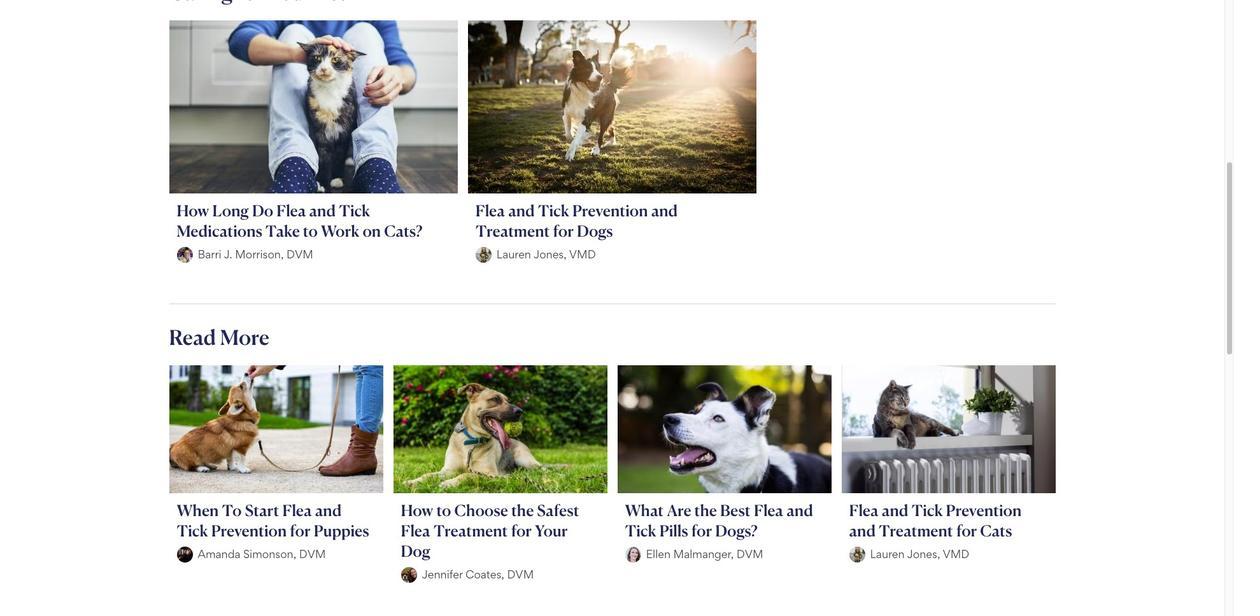 Task type: vqa. For each thing, say whether or not it's contained in the screenshot.
the Health Tools dropdown button
no



Task type: describe. For each thing, give the bounding box(es) containing it.
the inside the what are the best flea and tick pills for dogs?
[[694, 501, 717, 520]]

barri j. morrison, dvm
[[198, 248, 313, 261]]

to
[[222, 501, 242, 520]]

by image for when to start flea and tick prevention for puppies
[[177, 547, 193, 563]]

to inside how to choose the safest flea treatment for your dog
[[436, 501, 451, 520]]

treatment for flea and tick prevention and treatment for dogs
[[476, 221, 550, 240]]

tick inside the what are the best flea and tick pills for dogs?
[[625, 521, 656, 540]]

amanda
[[198, 548, 240, 561]]

flea inside when to start flea and tick prevention for puppies
[[282, 501, 312, 520]]

safest
[[537, 501, 579, 520]]

amanda simonson, dvm
[[198, 548, 326, 561]]

for inside how to choose the safest flea treatment for your dog
[[511, 521, 532, 540]]

jones, for dogs
[[534, 248, 567, 261]]

for inside flea and tick prevention and treatment for cats
[[956, 521, 977, 540]]

work
[[321, 221, 359, 240]]

tick inside how long do flea and tick medications take to work on cats?
[[339, 201, 370, 220]]

by image for what are the best flea and tick pills for dogs?
[[625, 547, 641, 563]]

on
[[363, 221, 381, 240]]

lauren for flea and tick prevention and treatment for cats
[[870, 548, 905, 561]]

lauren for flea and tick prevention and treatment for dogs
[[497, 248, 531, 261]]

vmd for cats
[[943, 548, 969, 561]]

and inside how long do flea and tick medications take to work on cats?
[[309, 201, 336, 220]]

prevention for dogs
[[572, 201, 648, 220]]

flea and tick prevention and treatment for cats
[[849, 501, 1022, 540]]

dog
[[401, 542, 431, 561]]

read more
[[169, 324, 269, 350]]

treatment for flea and tick prevention and treatment for cats
[[879, 521, 953, 540]]

dogs
[[577, 221, 613, 240]]

long
[[212, 201, 249, 220]]

when
[[177, 501, 219, 520]]

to inside how long do flea and tick medications take to work on cats?
[[303, 221, 318, 240]]

flea inside the "flea and tick prevention and treatment for dogs"
[[476, 201, 505, 220]]

do
[[252, 201, 273, 220]]

how long do flea and tick medications take to work on cats?
[[177, 201, 422, 240]]

vmd for dogs
[[569, 248, 596, 261]]

tick inside when to start flea and tick prevention for puppies
[[177, 521, 208, 540]]

by image for flea and tick prevention and treatment for cats
[[849, 547, 865, 563]]

simonson,
[[243, 548, 296, 561]]

choose
[[454, 501, 508, 520]]

dvm for when to start flea and tick prevention for puppies
[[299, 548, 326, 561]]

for inside the "flea and tick prevention and treatment for dogs"
[[553, 221, 574, 240]]

take
[[265, 221, 300, 240]]

how to choose the safest flea treatment for your dog
[[401, 501, 579, 561]]

ellen
[[646, 548, 671, 561]]

what
[[625, 501, 664, 520]]

dvm down take
[[287, 248, 313, 261]]



Task type: locate. For each thing, give the bounding box(es) containing it.
malmanger,
[[673, 548, 734, 561]]

morrison,
[[235, 248, 284, 261]]

how inside how to choose the safest flea treatment for your dog
[[401, 501, 433, 520]]

0 horizontal spatial jones,
[[534, 248, 567, 261]]

treatment inside how to choose the safest flea treatment for your dog
[[434, 521, 508, 540]]

and
[[309, 201, 336, 220], [508, 201, 535, 220], [651, 201, 678, 220], [315, 501, 342, 520], [787, 501, 813, 520], [882, 501, 908, 520], [849, 521, 876, 540]]

when to start flea and tick prevention for puppies
[[177, 501, 369, 540]]

lauren jones, vmd for cats
[[870, 548, 969, 561]]

0 vertical spatial prevention
[[572, 201, 648, 220]]

to right take
[[303, 221, 318, 240]]

treatment inside flea and tick prevention and treatment for cats
[[879, 521, 953, 540]]

dvm for what are the best flea and tick pills for dogs?
[[737, 548, 763, 561]]

tick inside the "flea and tick prevention and treatment for dogs"
[[538, 201, 569, 220]]

0 horizontal spatial lauren
[[497, 248, 531, 261]]

best
[[720, 501, 751, 520]]

by image for how to choose the safest flea treatment for your dog
[[401, 567, 417, 583]]

prevention up cats
[[946, 501, 1022, 520]]

the
[[511, 501, 534, 520], [694, 501, 717, 520]]

1 the from the left
[[511, 501, 534, 520]]

prevention for cats
[[946, 501, 1022, 520]]

for up malmanger,
[[691, 521, 712, 540]]

cats?
[[384, 221, 422, 240]]

dvm down dogs?
[[737, 548, 763, 561]]

1 vertical spatial jones,
[[907, 548, 940, 561]]

for
[[553, 221, 574, 240], [290, 521, 311, 540], [511, 521, 532, 540], [691, 521, 712, 540], [956, 521, 977, 540]]

to
[[303, 221, 318, 240], [436, 501, 451, 520]]

cats
[[980, 521, 1012, 540]]

for left your
[[511, 521, 532, 540]]

your
[[535, 521, 568, 540]]

and inside the what are the best flea and tick pills for dogs?
[[787, 501, 813, 520]]

0 vertical spatial jones,
[[534, 248, 567, 261]]

ellen malmanger, dvm
[[646, 548, 763, 561]]

start
[[245, 501, 279, 520]]

flea inside the what are the best flea and tick pills for dogs?
[[754, 501, 783, 520]]

2 the from the left
[[694, 501, 717, 520]]

1 horizontal spatial how
[[401, 501, 433, 520]]

1 horizontal spatial vmd
[[943, 548, 969, 561]]

flea inside flea and tick prevention and treatment for cats
[[849, 501, 879, 520]]

and inside when to start flea and tick prevention for puppies
[[315, 501, 342, 520]]

flea inside how to choose the safest flea treatment for your dog
[[401, 521, 430, 540]]

jones, for cats
[[907, 548, 940, 561]]

by image for how long do flea and tick medications take to work on cats?
[[177, 247, 193, 263]]

1 horizontal spatial lauren
[[870, 548, 905, 561]]

for inside the what are the best flea and tick pills for dogs?
[[691, 521, 712, 540]]

how inside how long do flea and tick medications take to work on cats?
[[177, 201, 209, 220]]

for inside when to start flea and tick prevention for puppies
[[290, 521, 311, 540]]

lauren jones, vmd down the "flea and tick prevention and treatment for dogs"
[[497, 248, 596, 261]]

tick inside flea and tick prevention and treatment for cats
[[911, 501, 943, 520]]

1 vertical spatial how
[[401, 501, 433, 520]]

how up dog
[[401, 501, 433, 520]]

2 vertical spatial prevention
[[211, 521, 287, 540]]

0 horizontal spatial vmd
[[569, 248, 596, 261]]

1 vertical spatial vmd
[[943, 548, 969, 561]]

medications
[[177, 221, 262, 240]]

for left cats
[[956, 521, 977, 540]]

1 horizontal spatial the
[[694, 501, 717, 520]]

0 vertical spatial by image
[[625, 547, 641, 563]]

1 horizontal spatial to
[[436, 501, 451, 520]]

coates,
[[465, 568, 504, 581]]

1 vertical spatial lauren
[[870, 548, 905, 561]]

dogs?
[[715, 521, 758, 540]]

the left safest
[[511, 501, 534, 520]]

jennifer
[[422, 568, 463, 581]]

flea and tick prevention and treatment for dogs
[[476, 201, 678, 240]]

for up simonson,
[[290, 521, 311, 540]]

0 vertical spatial lauren jones, vmd
[[497, 248, 596, 261]]

prevention inside when to start flea and tick prevention for puppies
[[211, 521, 287, 540]]

lauren jones, vmd
[[497, 248, 596, 261], [870, 548, 969, 561]]

lauren jones, vmd for dogs
[[497, 248, 596, 261]]

how for how to choose the safest flea treatment for your dog
[[401, 501, 433, 520]]

1 vertical spatial to
[[436, 501, 451, 520]]

vmd down flea and tick prevention and treatment for cats
[[943, 548, 969, 561]]

0 horizontal spatial prevention
[[211, 521, 287, 540]]

lauren
[[497, 248, 531, 261], [870, 548, 905, 561]]

0 horizontal spatial to
[[303, 221, 318, 240]]

jones, down flea and tick prevention and treatment for cats
[[907, 548, 940, 561]]

jones, down the "flea and tick prevention and treatment for dogs"
[[534, 248, 567, 261]]

more
[[220, 324, 269, 350]]

2 horizontal spatial prevention
[[946, 501, 1022, 520]]

1 vertical spatial lauren jones, vmd
[[870, 548, 969, 561]]

prevention inside flea and tick prevention and treatment for cats
[[946, 501, 1022, 520]]

lauren jones, vmd down flea and tick prevention and treatment for cats
[[870, 548, 969, 561]]

0 vertical spatial vmd
[[569, 248, 596, 261]]

dvm for how to choose the safest flea treatment for your dog
[[507, 568, 534, 581]]

treatment
[[476, 221, 550, 240], [434, 521, 508, 540], [879, 521, 953, 540]]

dvm down puppies
[[299, 548, 326, 561]]

prevention down the start
[[211, 521, 287, 540]]

barri
[[198, 248, 221, 261]]

0 horizontal spatial the
[[511, 501, 534, 520]]

1 vertical spatial by image
[[401, 567, 417, 583]]

the right are
[[694, 501, 717, 520]]

0 horizontal spatial by image
[[401, 567, 417, 583]]

prevention up dogs
[[572, 201, 648, 220]]

0 vertical spatial how
[[177, 201, 209, 220]]

0 horizontal spatial lauren jones, vmd
[[497, 248, 596, 261]]

1 vertical spatial prevention
[[946, 501, 1022, 520]]

1 horizontal spatial by image
[[625, 547, 641, 563]]

1 horizontal spatial prevention
[[572, 201, 648, 220]]

0 vertical spatial lauren
[[497, 248, 531, 261]]

0 vertical spatial to
[[303, 221, 318, 240]]

by image left ellen
[[625, 547, 641, 563]]

dvm
[[287, 248, 313, 261], [299, 548, 326, 561], [737, 548, 763, 561], [507, 568, 534, 581]]

pills
[[659, 521, 688, 540]]

1 horizontal spatial jones,
[[907, 548, 940, 561]]

dvm right coates,
[[507, 568, 534, 581]]

what are the best flea and tick pills for dogs?
[[625, 501, 813, 540]]

j.
[[224, 248, 232, 261]]

jennifer coates, dvm
[[422, 568, 534, 581]]

prevention
[[572, 201, 648, 220], [946, 501, 1022, 520], [211, 521, 287, 540]]

jones,
[[534, 248, 567, 261], [907, 548, 940, 561]]

vmd down dogs
[[569, 248, 596, 261]]

by image
[[625, 547, 641, 563], [401, 567, 417, 583]]

by image
[[177, 247, 193, 263], [476, 247, 491, 263], [177, 547, 193, 563], [849, 547, 865, 563]]

for left dogs
[[553, 221, 574, 240]]

by image for flea and tick prevention and treatment for dogs
[[476, 247, 491, 263]]

by image down dog
[[401, 567, 417, 583]]

puppies
[[314, 521, 369, 540]]

flea inside how long do flea and tick medications take to work on cats?
[[276, 201, 306, 220]]

flea
[[276, 201, 306, 220], [476, 201, 505, 220], [282, 501, 312, 520], [754, 501, 783, 520], [849, 501, 879, 520], [401, 521, 430, 540]]

how for how long do flea and tick medications take to work on cats?
[[177, 201, 209, 220]]

how up medications
[[177, 201, 209, 220]]

0 horizontal spatial how
[[177, 201, 209, 220]]

prevention inside the "flea and tick prevention and treatment for dogs"
[[572, 201, 648, 220]]

read
[[169, 324, 216, 350]]

the inside how to choose the safest flea treatment for your dog
[[511, 501, 534, 520]]

1 horizontal spatial lauren jones, vmd
[[870, 548, 969, 561]]

tick
[[339, 201, 370, 220], [538, 201, 569, 220], [911, 501, 943, 520], [177, 521, 208, 540], [625, 521, 656, 540]]

how
[[177, 201, 209, 220], [401, 501, 433, 520]]

to left choose at bottom left
[[436, 501, 451, 520]]

treatment inside the "flea and tick prevention and treatment for dogs"
[[476, 221, 550, 240]]

are
[[667, 501, 691, 520]]

vmd
[[569, 248, 596, 261], [943, 548, 969, 561]]



